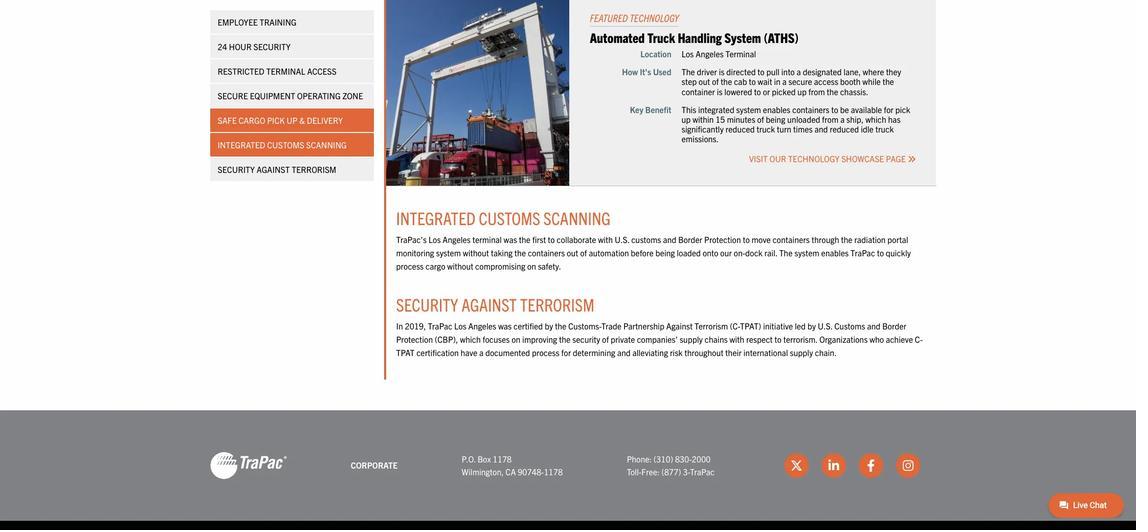 Task type: locate. For each thing, give the bounding box(es) containing it.
1 vertical spatial technology
[[788, 153, 840, 163]]

with inside trapac's los angeles terminal was the first to collaborate with u.s. customs and border protection to move containers through the radiation portal monitoring system without taking the containers out of automation before being loaded onto our on-dock rail. the system enables trapac to quickly process cargo without compromising on safety.
[[598, 234, 613, 245]]

which up "have"
[[460, 334, 481, 344]]

0 horizontal spatial enables
[[763, 104, 791, 114]]

1 vertical spatial the
[[779, 248, 793, 258]]

to down radiation
[[877, 248, 884, 258]]

0 horizontal spatial being
[[656, 248, 675, 258]]

0 vertical spatial enables
[[763, 104, 791, 114]]

1 by from the left
[[545, 321, 553, 331]]

terrorism.
[[784, 334, 818, 344]]

2 reduced from the left
[[830, 124, 859, 134]]

is right driver
[[719, 67, 725, 77]]

process down monitoring
[[396, 261, 424, 271]]

1 vertical spatial up
[[682, 114, 691, 124]]

1 horizontal spatial by
[[808, 321, 816, 331]]

integrated customs scanning up the "terminal"
[[396, 207, 611, 229]]

2 horizontal spatial against
[[666, 321, 693, 331]]

against down integrated customs scanning link
[[257, 164, 290, 174]]

trapac down radiation
[[851, 248, 875, 258]]

1 vertical spatial with
[[730, 334, 744, 344]]

security up '2019,'
[[396, 293, 458, 315]]

protection up our
[[704, 234, 741, 245]]

and right customs
[[663, 234, 676, 245]]

containers up rail.
[[773, 234, 810, 245]]

2 vertical spatial angeles
[[468, 321, 496, 331]]

with down (c-
[[730, 334, 744, 344]]

being
[[766, 114, 785, 124], [656, 248, 675, 258]]

customs
[[267, 140, 304, 150], [479, 207, 540, 229], [835, 321, 865, 331]]

enables inside trapac's los angeles terminal was the first to collaborate with u.s. customs and border protection to move containers through the radiation portal monitoring system without taking the containers out of automation before being loaded onto our on-dock rail. the system enables trapac to quickly process cargo without compromising on safety.
[[821, 248, 849, 258]]

angeles inside trapac's los angeles terminal was the first to collaborate with u.s. customs and border protection to move containers through the radiation portal monitoring system without taking the containers out of automation before being loaded onto our on-dock rail. the system enables trapac to quickly process cargo without compromising on safety.
[[443, 234, 471, 245]]

achieve
[[886, 334, 913, 344]]

of right minutes
[[757, 114, 764, 124]]

1 vertical spatial for
[[561, 347, 571, 357]]

angeles left the "terminal"
[[443, 234, 471, 245]]

(877)
[[662, 467, 681, 477]]

terrorism up 'customs-'
[[520, 293, 595, 315]]

the left driver
[[682, 67, 695, 77]]

for inside in 2019, trapac los angeles was certified by the customs-trade partnership against terrorism (c-tpat) initiative led by u.s. customs and border protection (cbp), which focuses on improving the security of private companies' supply chains with respect to terrorism. organizations who achieve c- tpat certification have a documented process for determining and alleviating risk throughout their international supply chain.
[[561, 347, 571, 357]]

security
[[572, 334, 600, 344]]

trapac
[[851, 248, 875, 258], [428, 321, 452, 331], [690, 467, 715, 477]]

0 vertical spatial angeles
[[696, 49, 724, 59]]

delivery
[[307, 115, 343, 125]]

1 vertical spatial trapac
[[428, 321, 452, 331]]

u.s. up the organizations
[[818, 321, 833, 331]]

0 horizontal spatial for
[[561, 347, 571, 357]]

1 horizontal spatial trapac
[[690, 467, 715, 477]]

scanning down the delivery
[[306, 140, 347, 150]]

to down "initiative"
[[775, 334, 782, 344]]

1 horizontal spatial with
[[730, 334, 744, 344]]

1 horizontal spatial supply
[[790, 347, 813, 357]]

1 horizontal spatial process
[[532, 347, 560, 357]]

chain.
[[815, 347, 837, 357]]

to inside in 2019, trapac los angeles was certified by the customs-trade partnership against terrorism (c-tpat) initiative led by u.s. customs and border protection (cbp), which focuses on improving the security of private companies' supply chains with respect to terrorism. organizations who achieve c- tpat certification have a documented process for determining and alleviating risk throughout their international supply chain.
[[775, 334, 782, 344]]

los
[[682, 49, 694, 59], [429, 234, 441, 245], [454, 321, 467, 331]]

terrorism up chains
[[695, 321, 728, 331]]

while
[[863, 76, 881, 87]]

1 horizontal spatial the
[[779, 248, 793, 258]]

customs up the organizations
[[835, 321, 865, 331]]

security up restricted terminal access
[[253, 41, 291, 52]]

1 horizontal spatial terrorism
[[520, 293, 595, 315]]

within
[[693, 114, 714, 124]]

being right before
[[656, 248, 675, 258]]

collaborate
[[557, 234, 596, 245]]

where
[[863, 67, 884, 77]]

from down designated
[[809, 86, 825, 96]]

our
[[770, 153, 786, 163]]

security down safe
[[218, 164, 255, 174]]

1 horizontal spatial security against terrorism
[[396, 293, 595, 315]]

c-
[[915, 334, 923, 344]]

times
[[793, 124, 813, 134]]

1 vertical spatial terminal
[[266, 66, 305, 76]]

security against terrorism up focuses
[[396, 293, 595, 315]]

enables
[[763, 104, 791, 114], [821, 248, 849, 258]]

system down through
[[795, 248, 819, 258]]

0 horizontal spatial supply
[[680, 334, 703, 344]]

idle
[[861, 124, 874, 134]]

ca
[[506, 467, 516, 477]]

secure equipment operating zone
[[218, 91, 363, 101]]

los down handling
[[682, 49, 694, 59]]

1 reduced from the left
[[726, 124, 755, 134]]

0 vertical spatial without
[[463, 248, 489, 258]]

0 horizontal spatial reduced
[[726, 124, 755, 134]]

0 vertical spatial border
[[678, 234, 702, 245]]

a
[[797, 67, 801, 77], [783, 76, 787, 87], [840, 114, 845, 124], [479, 347, 484, 357]]

1 vertical spatial out
[[567, 248, 578, 258]]

customs up the "terminal"
[[479, 207, 540, 229]]

technology
[[630, 11, 679, 24], [788, 153, 840, 163]]

0 vertical spatial against
[[257, 164, 290, 174]]

supply down terrorism.
[[790, 347, 813, 357]]

reduced right 15
[[726, 124, 755, 134]]

or
[[763, 86, 770, 96]]

0 vertical spatial up
[[798, 86, 807, 96]]

on left safety. in the left of the page
[[527, 261, 536, 271]]

u.s. inside trapac's los angeles terminal was the first to collaborate with u.s. customs and border protection to move containers through the radiation portal monitoring system without taking the containers out of automation before being loaded onto our on-dock rail. the system enables trapac to quickly process cargo without compromising on safety.
[[615, 234, 630, 245]]

a right "have"
[[479, 347, 484, 357]]

the left cab
[[721, 76, 732, 87]]

being inside trapac's los angeles terminal was the first to collaborate with u.s. customs and border protection to move containers through the radiation portal monitoring system without taking the containers out of automation before being loaded onto our on-dock rail. the system enables trapac to quickly process cargo without compromising on safety.
[[656, 248, 675, 258]]

process
[[396, 261, 424, 271], [532, 347, 560, 357]]

0 vertical spatial out
[[699, 76, 710, 87]]

process inside in 2019, trapac los angeles was certified by the customs-trade partnership against terrorism (c-tpat) initiative led by u.s. customs and border protection (cbp), which focuses on improving the security of private companies' supply chains with respect to terrorism. organizations who achieve c- tpat certification have a documented process for determining and alleviating risk throughout their international supply chain.
[[532, 347, 560, 357]]

of left the lowered
[[712, 76, 719, 87]]

0 vertical spatial containers
[[792, 104, 830, 114]]

enables down picked
[[763, 104, 791, 114]]

0 vertical spatial is
[[719, 67, 725, 77]]

0 vertical spatial was
[[504, 234, 517, 245]]

to left pull
[[758, 67, 765, 77]]

without right 'cargo'
[[447, 261, 473, 271]]

1 horizontal spatial enables
[[821, 248, 849, 258]]

reduced down be
[[830, 124, 859, 134]]

0 horizontal spatial by
[[545, 321, 553, 331]]

1 vertical spatial u.s.
[[818, 321, 833, 331]]

featured technology automated truck handling system (aths)
[[590, 11, 799, 45]]

0 horizontal spatial u.s.
[[615, 234, 630, 245]]

on inside in 2019, trapac los angeles was certified by the customs-trade partnership against terrorism (c-tpat) initiative led by u.s. customs and border protection (cbp), which focuses on improving the security of private companies' supply chains with respect to terrorism. organizations who achieve c- tpat certification have a documented process for determining and alleviating risk throughout their international supply chain.
[[512, 334, 520, 344]]

out right step
[[699, 76, 710, 87]]

restricted terminal access
[[218, 66, 337, 76]]

was up taking
[[504, 234, 517, 245]]

and up who on the bottom right of the page
[[867, 321, 881, 331]]

los right trapac's
[[429, 234, 441, 245]]

u.s.
[[615, 234, 630, 245], [818, 321, 833, 331]]

of
[[712, 76, 719, 87], [757, 114, 764, 124], [580, 248, 587, 258], [602, 334, 609, 344]]

for inside this integrated system enables containers to be available for pick up within 15 minutes of being unloaded from a ship, which has significantly reduced truck turn times and reduced idle truck emissions.
[[884, 104, 894, 114]]

to left the or
[[754, 86, 761, 96]]

operating
[[297, 91, 341, 101]]

system inside this integrated system enables containers to be available for pick up within 15 minutes of being unloaded from a ship, which has significantly reduced truck turn times and reduced idle truck emissions.
[[736, 104, 761, 114]]

and inside trapac's los angeles terminal was the first to collaborate with u.s. customs and border protection to move containers through the radiation portal monitoring system without taking the containers out of automation before being loaded onto our on-dock rail. the system enables trapac to quickly process cargo without compromising on safety.
[[663, 234, 676, 245]]

by right led
[[808, 321, 816, 331]]

0 vertical spatial customs
[[267, 140, 304, 150]]

out down collaborate
[[567, 248, 578, 258]]

1 vertical spatial was
[[498, 321, 512, 331]]

container
[[682, 86, 715, 96]]

trapac's
[[396, 234, 427, 245]]

to up on-
[[743, 234, 750, 245]]

terrorism
[[292, 164, 336, 174], [520, 293, 595, 315], [695, 321, 728, 331]]

system
[[725, 29, 761, 45]]

benefit
[[645, 104, 671, 114]]

enables down through
[[821, 248, 849, 258]]

up inside the driver is directed to pull into a designated lane, where they step out of the cab to wait in a secure access booth while the container is lowered to or picked up from the chassis.
[[798, 86, 807, 96]]

1 vertical spatial from
[[822, 114, 839, 124]]

los inside in 2019, trapac los angeles was certified by the customs-trade partnership against terrorism (c-tpat) initiative led by u.s. customs and border protection (cbp), which focuses on improving the security of private companies' supply chains with respect to terrorism. organizations who achieve c- tpat certification have a documented process for determining and alleviating risk throughout their international supply chain.
[[454, 321, 467, 331]]

p.o.
[[462, 454, 476, 464]]

of down trade
[[602, 334, 609, 344]]

from left be
[[822, 114, 839, 124]]

system up 'cargo'
[[436, 248, 461, 258]]

cab
[[734, 76, 747, 87]]

was
[[504, 234, 517, 245], [498, 321, 512, 331]]

trapac inside trapac's los angeles terminal was the first to collaborate with u.s. customs and border protection to move containers through the radiation portal monitoring system without taking the containers out of automation before being loaded onto our on-dock rail. the system enables trapac to quickly process cargo without compromising on safety.
[[851, 248, 875, 258]]

trapac down 2000
[[690, 467, 715, 477]]

certified
[[514, 321, 543, 331]]

1 horizontal spatial terminal
[[726, 49, 756, 59]]

0 vertical spatial technology
[[630, 11, 679, 24]]

against up companies'
[[666, 321, 693, 331]]

integrated customs scanning link
[[210, 133, 374, 157]]

the inside the driver is directed to pull into a designated lane, where they step out of the cab to wait in a secure access booth while the container is lowered to or picked up from the chassis.
[[682, 67, 695, 77]]

0 vertical spatial on
[[527, 261, 536, 271]]

los up (cbp),
[[454, 321, 467, 331]]

supply
[[680, 334, 703, 344], [790, 347, 813, 357]]

technology down 'times'
[[788, 153, 840, 163]]

angeles up driver
[[696, 49, 724, 59]]

0 vertical spatial terminal
[[726, 49, 756, 59]]

terminal down system
[[726, 49, 756, 59]]

0 horizontal spatial process
[[396, 261, 424, 271]]

0 horizontal spatial protection
[[396, 334, 433, 344]]

private
[[611, 334, 635, 344]]

employee training link
[[210, 10, 374, 34]]

1 vertical spatial security
[[218, 164, 255, 174]]

0 horizontal spatial technology
[[630, 11, 679, 24]]

footer
[[0, 410, 1136, 530]]

0 horizontal spatial up
[[682, 114, 691, 124]]

1 horizontal spatial protection
[[704, 234, 741, 245]]

integrated customs scanning down safe cargo pick up & delivery
[[218, 140, 347, 150]]

scanning inside integrated customs scanning link
[[306, 140, 347, 150]]

system down the lowered
[[736, 104, 761, 114]]

portal
[[888, 234, 908, 245]]

830-
[[675, 454, 692, 464]]

security against terrorism
[[218, 164, 336, 174], [396, 293, 595, 315]]

which inside this integrated system enables containers to be available for pick up within 15 minutes of being unloaded from a ship, which has significantly reduced truck turn times and reduced idle truck emissions.
[[866, 114, 886, 124]]

integrated customs scanning
[[218, 140, 347, 150], [396, 207, 611, 229]]

the left "booth"
[[827, 86, 838, 96]]

featured
[[590, 11, 628, 24]]

protection down '2019,'
[[396, 334, 433, 344]]

0 horizontal spatial on
[[512, 334, 520, 344]]

terminal
[[473, 234, 502, 245]]

1 horizontal spatial integrated customs scanning
[[396, 207, 611, 229]]

1 truck from the left
[[757, 124, 775, 134]]

and right 'times'
[[815, 124, 828, 134]]

1 vertical spatial enables
[[821, 248, 849, 258]]

terminal up secure equipment operating zone
[[266, 66, 305, 76]]

0 horizontal spatial scanning
[[306, 140, 347, 150]]

led
[[795, 321, 806, 331]]

border inside in 2019, trapac los angeles was certified by the customs-trade partnership against terrorism (c-tpat) initiative led by u.s. customs and border protection (cbp), which focuses on improving the security of private companies' supply chains with respect to terrorism. organizations who achieve c- tpat certification have a documented process for determining and alleviating risk throughout their international supply chain.
[[882, 321, 907, 331]]

1 horizontal spatial los
[[454, 321, 467, 331]]

los inside trapac's los angeles terminal was the first to collaborate with u.s. customs and border protection to move containers through the radiation portal monitoring system without taking the containers out of automation before being loaded onto our on-dock rail. the system enables trapac to quickly process cargo without compromising on safety.
[[429, 234, 441, 245]]

trapac up (cbp),
[[428, 321, 452, 331]]

security against terrorism down integrated customs scanning link
[[218, 164, 336, 174]]

radiation
[[854, 234, 886, 245]]

with up the automation
[[598, 234, 613, 245]]

0 vertical spatial with
[[598, 234, 613, 245]]

terrorism down integrated customs scanning link
[[292, 164, 336, 174]]

with
[[598, 234, 613, 245], [730, 334, 744, 344]]

trapac's los angeles terminal was the first to collaborate with u.s. customs and border protection to move containers through the radiation portal monitoring system without taking the containers out of automation before being loaded onto our on-dock rail. the system enables trapac to quickly process cargo without compromising on safety.
[[396, 234, 911, 271]]

a right into
[[797, 67, 801, 77]]

0 horizontal spatial security against terrorism
[[218, 164, 336, 174]]

protection inside trapac's los angeles terminal was the first to collaborate with u.s. customs and border protection to move containers through the radiation portal monitoring system without taking the containers out of automation before being loaded onto our on-dock rail. the system enables trapac to quickly process cargo without compromising on safety.
[[704, 234, 741, 245]]

containers inside this integrated system enables containers to be available for pick up within 15 minutes of being unloaded from a ship, which has significantly reduced truck turn times and reduced idle truck emissions.
[[792, 104, 830, 114]]

0 horizontal spatial with
[[598, 234, 613, 245]]

visit
[[749, 153, 768, 163]]

1 horizontal spatial which
[[866, 114, 886, 124]]

1 horizontal spatial out
[[699, 76, 710, 87]]

trapac inside phone: (310) 830-2000 toll-free: (877) 3-trapac
[[690, 467, 715, 477]]

enables inside this integrated system enables containers to be available for pick up within 15 minutes of being unloaded from a ship, which has significantly reduced truck turn times and reduced idle truck emissions.
[[763, 104, 791, 114]]

1 horizontal spatial being
[[766, 114, 785, 124]]

1 vertical spatial process
[[532, 347, 560, 357]]

containers up 'times'
[[792, 104, 830, 114]]

the left 'customs-'
[[555, 321, 567, 331]]

2 vertical spatial customs
[[835, 321, 865, 331]]

security against terrorism link
[[210, 158, 374, 181]]

with inside in 2019, trapac los angeles was certified by the customs-trade partnership against terrorism (c-tpat) initiative led by u.s. customs and border protection (cbp), which focuses on improving the security of private companies' supply chains with respect to terrorism. organizations who achieve c- tpat certification have a documented process for determining and alleviating risk throughout their international supply chain.
[[730, 334, 744, 344]]

2 horizontal spatial trapac
[[851, 248, 875, 258]]

2 horizontal spatial system
[[795, 248, 819, 258]]

integrated up trapac's
[[396, 207, 476, 229]]

chains
[[705, 334, 728, 344]]

containers
[[792, 104, 830, 114], [773, 234, 810, 245], [528, 248, 565, 258]]

0 horizontal spatial 1178
[[493, 454, 512, 464]]

lowered
[[725, 86, 752, 96]]

1 horizontal spatial system
[[736, 104, 761, 114]]

designated
[[803, 67, 842, 77]]

1 vertical spatial protection
[[396, 334, 433, 344]]

to left be
[[831, 104, 838, 114]]

border
[[678, 234, 702, 245], [882, 321, 907, 331]]

1 vertical spatial terrorism
[[520, 293, 595, 315]]

for left pick
[[884, 104, 894, 114]]

taking
[[491, 248, 513, 258]]

was up focuses
[[498, 321, 512, 331]]

on inside trapac's los angeles terminal was the first to collaborate with u.s. customs and border protection to move containers through the radiation portal monitoring system without taking the containers out of automation before being loaded onto our on-dock rail. the system enables trapac to quickly process cargo without compromising on safety.
[[527, 261, 536, 271]]

a left ship,
[[840, 114, 845, 124]]

and
[[815, 124, 828, 134], [663, 234, 676, 245], [867, 321, 881, 331], [617, 347, 631, 357]]

minutes
[[727, 114, 755, 124]]

technology inside featured technology automated truck handling system (aths)
[[630, 11, 679, 24]]

border up achieve at the bottom of the page
[[882, 321, 907, 331]]

respect
[[746, 334, 773, 344]]

1 vertical spatial which
[[460, 334, 481, 344]]

without down the "terminal"
[[463, 248, 489, 258]]

visit our technology showcase page link
[[749, 153, 916, 163]]

a inside in 2019, trapac los angeles was certified by the customs-trade partnership against terrorism (c-tpat) initiative led by u.s. customs and border protection (cbp), which focuses on improving the security of private companies' supply chains with respect to terrorism. organizations who achieve c- tpat certification have a documented process for determining and alleviating risk throughout their international supply chain.
[[479, 347, 484, 357]]

hour
[[229, 41, 252, 52]]

was inside trapac's los angeles terminal was the first to collaborate with u.s. customs and border protection to move containers through the radiation portal monitoring system without taking the containers out of automation before being loaded onto our on-dock rail. the system enables trapac to quickly process cargo without compromising on safety.
[[504, 234, 517, 245]]

handling
[[678, 29, 722, 45]]

to right 'first'
[[548, 234, 555, 245]]

1 horizontal spatial scanning
[[544, 207, 611, 229]]

has
[[888, 114, 901, 124]]

of inside the driver is directed to pull into a designated lane, where they step out of the cab to wait in a secure access booth while the container is lowered to or picked up from the chassis.
[[712, 76, 719, 87]]

u.s. up the automation
[[615, 234, 630, 245]]

truck right idle
[[876, 124, 894, 134]]

on up documented at bottom
[[512, 334, 520, 344]]

scanning
[[306, 140, 347, 150], [544, 207, 611, 229]]

0 horizontal spatial out
[[567, 248, 578, 258]]

1 horizontal spatial up
[[798, 86, 807, 96]]

customs down safe cargo pick up & delivery
[[267, 140, 304, 150]]

0 horizontal spatial trapac
[[428, 321, 452, 331]]

containers up safety. in the left of the page
[[528, 248, 565, 258]]

technology up truck
[[630, 11, 679, 24]]

1 horizontal spatial 1178
[[544, 467, 563, 477]]

0 horizontal spatial terrorism
[[292, 164, 336, 174]]

0 vertical spatial being
[[766, 114, 785, 124]]

how
[[622, 67, 638, 77]]

from inside the driver is directed to pull into a designated lane, where they step out of the cab to wait in a secure access booth while the container is lowered to or picked up from the chassis.
[[809, 86, 825, 96]]

1178 right ca
[[544, 467, 563, 477]]

0 vertical spatial u.s.
[[615, 234, 630, 245]]

to inside this integrated system enables containers to be available for pick up within 15 minutes of being unloaded from a ship, which has significantly reduced truck turn times and reduced idle truck emissions.
[[831, 104, 838, 114]]

1 horizontal spatial truck
[[876, 124, 894, 134]]

1 horizontal spatial customs
[[479, 207, 540, 229]]

is up integrated
[[717, 86, 723, 96]]

cargo
[[239, 115, 265, 125]]

equipment
[[250, 91, 295, 101]]

who
[[870, 334, 884, 344]]

wait
[[758, 76, 772, 87]]

being left the "unloaded"
[[766, 114, 785, 124]]

certification
[[417, 347, 459, 357]]

angeles up focuses
[[468, 321, 496, 331]]

border up loaded
[[678, 234, 702, 245]]

first
[[532, 234, 546, 245]]

1 vertical spatial los
[[429, 234, 441, 245]]

0 vertical spatial for
[[884, 104, 894, 114]]

0 vertical spatial integrated
[[218, 140, 265, 150]]

up right picked
[[798, 86, 807, 96]]

1 vertical spatial angeles
[[443, 234, 471, 245]]

a right 'in'
[[783, 76, 787, 87]]

of down collaborate
[[580, 248, 587, 258]]

the right rail.
[[779, 248, 793, 258]]

system
[[736, 104, 761, 114], [436, 248, 461, 258], [795, 248, 819, 258]]

quickly
[[886, 248, 911, 258]]

(aths)
[[764, 29, 799, 45]]

visit our technology showcase page
[[749, 153, 908, 163]]

by up improving
[[545, 321, 553, 331]]

in 2019, trapac los angeles was certified by the customs-trade partnership against terrorism (c-tpat) initiative led by u.s. customs and border protection (cbp), which focuses on improving the security of private companies' supply chains with respect to terrorism. organizations who achieve c- tpat certification have a documented process for determining and alleviating risk throughout their international supply chain.
[[396, 321, 923, 357]]

0 vertical spatial los
[[682, 49, 694, 59]]



Task type: vqa. For each thing, say whether or not it's contained in the screenshot.
the has
yes



Task type: describe. For each thing, give the bounding box(es) containing it.
toll-
[[627, 467, 642, 477]]

solid image
[[908, 155, 916, 163]]

1 vertical spatial without
[[447, 261, 473, 271]]

page
[[886, 153, 906, 163]]

of inside in 2019, trapac los angeles was certified by the customs-trade partnership against terrorism (c-tpat) initiative led by u.s. customs and border protection (cbp), which focuses on improving the security of private companies' supply chains with respect to terrorism. organizations who achieve c- tpat certification have a documented process for determining and alleviating risk throughout their international supply chain.
[[602, 334, 609, 344]]

0 horizontal spatial integrated customs scanning
[[218, 140, 347, 150]]

24
[[218, 41, 227, 52]]

2 truck from the left
[[876, 124, 894, 134]]

out inside trapac's los angeles terminal was the first to collaborate with u.s. customs and border protection to move containers through the radiation portal monitoring system without taking the containers out of automation before being loaded onto our on-dock rail. the system enables trapac to quickly process cargo without compromising on safety.
[[567, 248, 578, 258]]

in
[[774, 76, 781, 87]]

u.s. inside in 2019, trapac los angeles was certified by the customs-trade partnership against terrorism (c-tpat) initiative led by u.s. customs and border protection (cbp), which focuses on improving the security of private companies' supply chains with respect to terrorism. organizations who achieve c- tpat certification have a documented process for determining and alleviating risk throughout their international supply chain.
[[818, 321, 833, 331]]

3-
[[683, 467, 690, 477]]

trade
[[601, 321, 622, 331]]

into
[[781, 67, 795, 77]]

the right through
[[841, 234, 853, 245]]

through
[[812, 234, 839, 245]]

their
[[725, 347, 742, 357]]

los angeles terminal
[[682, 49, 756, 59]]

secure
[[789, 76, 812, 87]]

trapac inside in 2019, trapac los angeles was certified by the customs-trade partnership against terrorism (c-tpat) initiative led by u.s. customs and border protection (cbp), which focuses on improving the security of private companies' supply chains with respect to terrorism. organizations who achieve c- tpat certification have a documented process for determining and alleviating risk throughout their international supply chain.
[[428, 321, 452, 331]]

directed
[[727, 67, 756, 77]]

border inside trapac's los angeles terminal was the first to collaborate with u.s. customs and border protection to move containers through the radiation portal monitoring system without taking the containers out of automation before being loaded onto our on-dock rail. the system enables trapac to quickly process cargo without compromising on safety.
[[678, 234, 702, 245]]

move
[[752, 234, 771, 245]]

restricted
[[218, 66, 264, 76]]

process inside trapac's los angeles terminal was the first to collaborate with u.s. customs and border protection to move containers through the radiation portal monitoring system without taking the containers out of automation before being loaded onto our on-dock rail. the system enables trapac to quickly process cargo without compromising on safety.
[[396, 261, 424, 271]]

step
[[682, 76, 697, 87]]

2019,
[[405, 321, 426, 331]]

the left 'first'
[[519, 234, 530, 245]]

key
[[630, 104, 643, 114]]

up inside this integrated system enables containers to be available for pick up within 15 minutes of being unloaded from a ship, which has significantly reduced truck turn times and reduced idle truck emissions.
[[682, 114, 691, 124]]

employee
[[218, 17, 258, 27]]

onto
[[703, 248, 718, 258]]

secure equipment operating zone link
[[210, 84, 374, 107]]

location
[[640, 49, 671, 59]]

1 vertical spatial supply
[[790, 347, 813, 357]]

focuses
[[483, 334, 510, 344]]

angeles inside in 2019, trapac los angeles was certified by the customs-trade partnership against terrorism (c-tpat) initiative led by u.s. customs and border protection (cbp), which focuses on improving the security of private companies' supply chains with respect to terrorism. organizations who achieve c- tpat certification have a documented process for determining and alleviating risk throughout their international supply chain.
[[468, 321, 496, 331]]

2 horizontal spatial los
[[682, 49, 694, 59]]

1 horizontal spatial technology
[[788, 153, 840, 163]]

the inside trapac's los angeles terminal was the first to collaborate with u.s. customs and border protection to move containers through the radiation portal monitoring system without taking the containers out of automation before being loaded onto our on-dock rail. the system enables trapac to quickly process cargo without compromising on safety.
[[779, 248, 793, 258]]

zone
[[342, 91, 363, 101]]

corporate image
[[210, 451, 287, 480]]

key benefit
[[630, 104, 671, 114]]

1 horizontal spatial integrated
[[396, 207, 476, 229]]

chassis.
[[840, 86, 869, 96]]

risk
[[670, 347, 683, 357]]

partnership
[[624, 321, 664, 331]]

improving
[[522, 334, 557, 344]]

p.o. box 1178 wilmington, ca 90748-1178
[[462, 454, 563, 477]]

1 vertical spatial customs
[[479, 207, 540, 229]]

customs inside in 2019, trapac los angeles was certified by the customs-trade partnership against terrorism (c-tpat) initiative led by u.s. customs and border protection (cbp), which focuses on improving the security of private companies' supply chains with respect to terrorism. organizations who achieve c- tpat certification have a documented process for determining and alleviating risk throughout their international supply chain.
[[835, 321, 865, 331]]

1 vertical spatial against
[[462, 293, 517, 315]]

being inside this integrated system enables containers to be available for pick up within 15 minutes of being unloaded from a ship, which has significantly reduced truck turn times and reduced idle truck emissions.
[[766, 114, 785, 124]]

they
[[886, 67, 901, 77]]

safe cargo pick up & delivery link
[[210, 108, 374, 132]]

compromising
[[475, 261, 525, 271]]

0 horizontal spatial customs
[[267, 140, 304, 150]]

free:
[[642, 467, 660, 477]]

2 vertical spatial security
[[396, 293, 458, 315]]

automation
[[589, 248, 629, 258]]

of inside this integrated system enables containers to be available for pick up within 15 minutes of being unloaded from a ship, which has significantly reduced truck turn times and reduced idle truck emissions.
[[757, 114, 764, 124]]

safe
[[218, 115, 237, 125]]

2 vertical spatial containers
[[528, 248, 565, 258]]

the right while
[[883, 76, 894, 87]]

of inside trapac's los angeles terminal was the first to collaborate with u.s. customs and border protection to move containers through the radiation portal monitoring system without taking the containers out of automation before being loaded onto our on-dock rail. the system enables trapac to quickly process cargo without compromising on safety.
[[580, 248, 587, 258]]

monitoring
[[396, 248, 434, 258]]

emissions.
[[682, 134, 719, 144]]

it's
[[640, 67, 651, 77]]

protection inside in 2019, trapac los angeles was certified by the customs-trade partnership against terrorism (c-tpat) initiative led by u.s. customs and border protection (cbp), which focuses on improving the security of private companies' supply chains with respect to terrorism. organizations who achieve c- tpat certification have a documented process for determining and alleviating risk throughout their international supply chain.
[[396, 334, 433, 344]]

the left security
[[559, 334, 571, 344]]

loaded
[[677, 248, 701, 258]]

significantly
[[682, 124, 724, 134]]

2 by from the left
[[808, 321, 816, 331]]

phone:
[[627, 454, 652, 464]]

1 vertical spatial containers
[[773, 234, 810, 245]]

on-
[[734, 248, 745, 258]]

turn
[[777, 124, 792, 134]]

0 vertical spatial 1178
[[493, 454, 512, 464]]

0 vertical spatial security against terrorism
[[218, 164, 336, 174]]

24 hour security
[[218, 41, 291, 52]]

0 horizontal spatial integrated
[[218, 140, 265, 150]]

used
[[653, 67, 671, 77]]

out inside the driver is directed to pull into a designated lane, where they step out of the cab to wait in a secure access booth while the container is lowered to or picked up from the chassis.
[[699, 76, 710, 87]]

cargo
[[426, 261, 445, 271]]

24 hour security link
[[210, 35, 374, 58]]

before
[[631, 248, 654, 258]]

safe cargo pick up & delivery
[[218, 115, 343, 125]]

companies'
[[637, 334, 678, 344]]

the right taking
[[515, 248, 526, 258]]

have
[[461, 347, 477, 357]]

from inside this integrated system enables containers to be available for pick up within 15 minutes of being unloaded from a ship, which has significantly reduced truck turn times and reduced idle truck emissions.
[[822, 114, 839, 124]]

documented
[[485, 347, 530, 357]]

how it's used
[[622, 67, 671, 77]]

0 vertical spatial terrorism
[[292, 164, 336, 174]]

wilmington,
[[462, 467, 504, 477]]

unloaded
[[787, 114, 820, 124]]

was inside in 2019, trapac los angeles was certified by the customs-trade partnership against terrorism (c-tpat) initiative led by u.s. customs and border protection (cbp), which focuses on improving the security of private companies' supply chains with respect to terrorism. organizations who achieve c- tpat certification have a documented process for determining and alleviating risk throughout their international supply chain.
[[498, 321, 512, 331]]

the driver is directed to pull into a designated lane, where they step out of the cab to wait in a secure access booth while the container is lowered to or picked up from the chassis.
[[682, 67, 901, 96]]

to right cab
[[749, 76, 756, 87]]

pull
[[767, 67, 780, 77]]

(310)
[[654, 454, 673, 464]]

1 vertical spatial scanning
[[544, 207, 611, 229]]

0 vertical spatial security
[[253, 41, 291, 52]]

which inside in 2019, trapac los angeles was certified by the customs-trade partnership against terrorism (c-tpat) initiative led by u.s. customs and border protection (cbp), which focuses on improving the security of private companies' supply chains with respect to terrorism. organizations who achieve c- tpat certification have a documented process for determining and alleviating risk throughout their international supply chain.
[[460, 334, 481, 344]]

restricted terminal access link
[[210, 59, 374, 83]]

&
[[299, 115, 305, 125]]

and inside this integrated system enables containers to be available for pick up within 15 minutes of being unloaded from a ship, which has significantly reduced truck turn times and reduced idle truck emissions.
[[815, 124, 828, 134]]

0 horizontal spatial terminal
[[266, 66, 305, 76]]

terrorism inside in 2019, trapac los angeles was certified by the customs-trade partnership against terrorism (c-tpat) initiative led by u.s. customs and border protection (cbp), which focuses on improving the security of private companies' supply chains with respect to terrorism. organizations who achieve c- tpat certification have a documented process for determining and alleviating risk throughout their international supply chain.
[[695, 321, 728, 331]]

footer containing p.o. box 1178
[[0, 410, 1136, 530]]

secure
[[218, 91, 248, 101]]

1 vertical spatial is
[[717, 86, 723, 96]]

booth
[[840, 76, 861, 87]]

0 horizontal spatial against
[[257, 164, 290, 174]]

dock
[[745, 248, 763, 258]]

and down private
[[617, 347, 631, 357]]

our
[[720, 248, 732, 258]]

0 horizontal spatial system
[[436, 248, 461, 258]]

tpat)
[[740, 321, 761, 331]]

against inside in 2019, trapac los angeles was certified by the customs-trade partnership against terrorism (c-tpat) initiative led by u.s. customs and border protection (cbp), which focuses on improving the security of private companies' supply chains with respect to terrorism. organizations who achieve c- tpat certification have a documented process for determining and alleviating risk throughout their international supply chain.
[[666, 321, 693, 331]]

customs
[[631, 234, 661, 245]]

automated
[[590, 29, 645, 45]]

integrated
[[698, 104, 734, 114]]

employee training
[[218, 17, 297, 27]]

pick
[[896, 104, 910, 114]]

customs-
[[568, 321, 601, 331]]

picked
[[772, 86, 796, 96]]

up
[[287, 115, 298, 125]]

a inside this integrated system enables containers to be available for pick up within 15 minutes of being unloaded from a ship, which has significantly reduced truck turn times and reduced idle truck emissions.
[[840, 114, 845, 124]]

1 vertical spatial integrated customs scanning
[[396, 207, 611, 229]]



